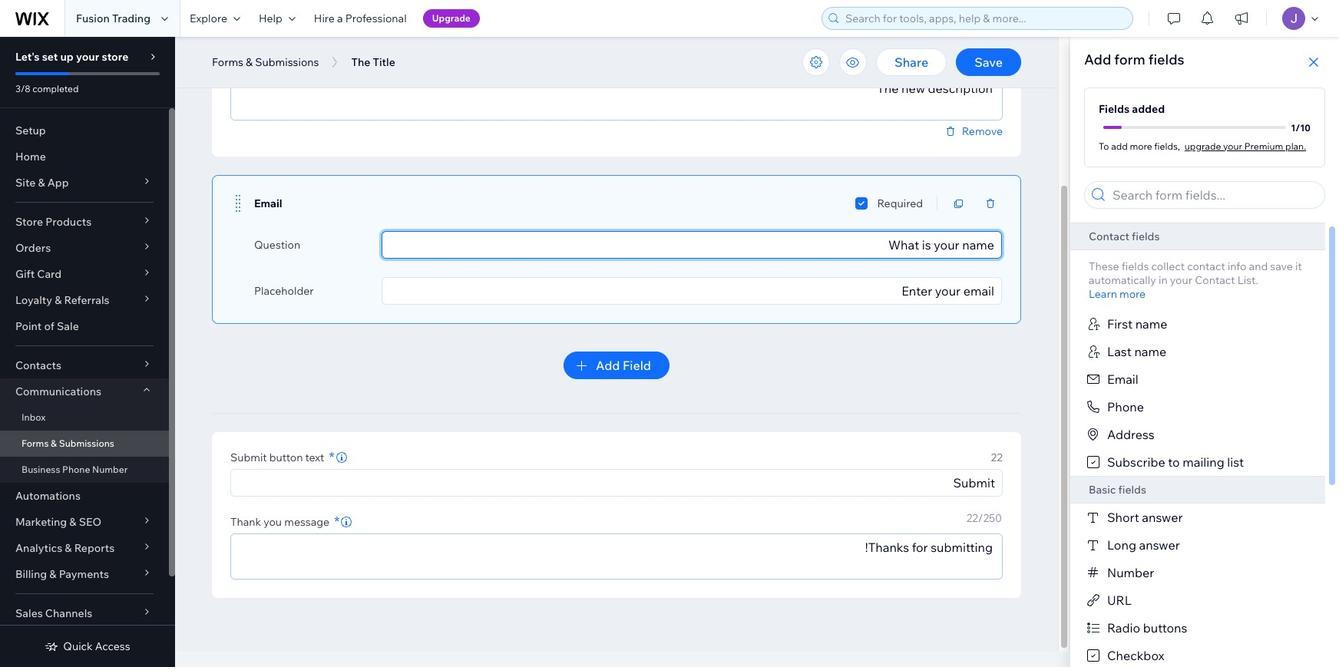 Task type: describe. For each thing, give the bounding box(es) containing it.
plan.
[[1286, 140, 1306, 152]]

loyalty
[[15, 293, 52, 307]]

business phone number
[[22, 464, 128, 475]]

& for marketing & seo popup button
[[69, 515, 76, 529]]

answer for long answer
[[1139, 538, 1180, 553]]

1 horizontal spatial number
[[1107, 565, 1155, 581]]

name for first name
[[1136, 316, 1168, 332]]

the
[[351, 55, 370, 69]]

fields for these
[[1122, 260, 1149, 273]]

22 for 22
[[991, 451, 1003, 465]]

access
[[95, 640, 130, 654]]

submissions for "forms & submissions" button
[[255, 55, 319, 69]]

submit button text *
[[230, 449, 335, 466]]

gift card button
[[0, 261, 169, 287]]

/ for 19
[[971, 52, 976, 66]]

forms for forms & submissions link
[[22, 438, 49, 449]]

your inside sidebar element
[[76, 50, 99, 64]]

& for analytics & reports popup button
[[65, 541, 72, 555]]

hire a professional link
[[305, 0, 416, 37]]

sales channels
[[15, 607, 92, 621]]

form description
[[230, 56, 316, 70]]

contact
[[1187, 260, 1226, 273]]

buttons
[[1143, 621, 1188, 636]]

& for forms & submissions link
[[51, 438, 57, 449]]

upgrade button
[[423, 9, 480, 28]]

thank
[[230, 515, 261, 529]]

long
[[1107, 538, 1137, 553]]

fields for contact
[[1132, 230, 1160, 243]]

* for thank you message *
[[334, 513, 340, 531]]

a
[[337, 12, 343, 25]]

the title button
[[344, 51, 403, 74]]

Type your question here... field
[[387, 232, 997, 258]]

thank you message *
[[230, 513, 340, 531]]

field
[[623, 358, 651, 373]]

250
[[983, 511, 1002, 525]]

mailing
[[1183, 455, 1225, 470]]

/ for 22
[[978, 511, 983, 525]]

referrals
[[64, 293, 110, 307]]

business
[[22, 464, 60, 475]]

1000
[[976, 52, 1002, 66]]

contacts button
[[0, 353, 169, 379]]

forms & submissions link
[[0, 431, 169, 457]]

radio
[[1107, 621, 1141, 636]]

marketing
[[15, 515, 67, 529]]

let's
[[15, 50, 40, 64]]

these
[[1089, 260, 1119, 273]]

1 vertical spatial email
[[1107, 372, 1139, 387]]

list
[[1228, 455, 1244, 470]]

billing
[[15, 568, 47, 581]]

3/8
[[15, 83, 30, 94]]

last name
[[1107, 344, 1167, 359]]

form
[[230, 56, 257, 70]]

first name
[[1107, 316, 1168, 332]]

store products button
[[0, 209, 169, 235]]

let's set up your store
[[15, 50, 129, 64]]

22 for 22 / 250
[[967, 511, 978, 525]]

phone inside sidebar element
[[62, 464, 90, 475]]

your inside these fields collect contact info and save it automatically in your contact list. learn more
[[1170, 273, 1193, 287]]

upgrade your premium plan. button
[[1185, 139, 1306, 153]]

remove
[[962, 124, 1003, 138]]

address
[[1107, 427, 1155, 442]]

upgrade
[[1185, 140, 1221, 152]]

e.g., Submit field
[[236, 470, 998, 496]]

communications button
[[0, 379, 169, 405]]

description
[[259, 56, 316, 70]]

number inside sidebar element
[[92, 464, 128, 475]]

question
[[254, 238, 300, 252]]

0 horizontal spatial contact
[[1089, 230, 1130, 243]]

sales channels button
[[0, 601, 169, 627]]

contacts
[[15, 359, 61, 372]]

collect
[[1152, 260, 1185, 273]]

message
[[284, 515, 330, 529]]

inbox link
[[0, 405, 169, 431]]

& for "site & app" 'popup button'
[[38, 176, 45, 190]]

learn
[[1089, 287, 1117, 301]]

1 vertical spatial your
[[1223, 140, 1243, 152]]

text
[[305, 451, 324, 465]]

0 horizontal spatial email
[[254, 197, 282, 210]]

19 / 1000
[[960, 52, 1002, 66]]

subscribe to mailing list
[[1107, 455, 1244, 470]]

save button
[[956, 48, 1021, 76]]

& for loyalty & referrals dropdown button
[[55, 293, 62, 307]]

submit
[[230, 451, 267, 465]]

quick access button
[[45, 640, 130, 654]]

quick access
[[63, 640, 130, 654]]

orders
[[15, 241, 51, 255]]

marketing & seo button
[[0, 509, 169, 535]]

orders button
[[0, 235, 169, 261]]

in
[[1159, 273, 1168, 287]]

basic
[[1089, 483, 1116, 497]]

1 horizontal spatial phone
[[1107, 399, 1144, 415]]

help button
[[250, 0, 305, 37]]

site
[[15, 176, 36, 190]]

submissions for forms & submissions link
[[59, 438, 114, 449]]

loyalty & referrals button
[[0, 287, 169, 313]]

22 / 250
[[967, 511, 1002, 525]]

card
[[37, 267, 62, 281]]

automatically
[[1089, 273, 1156, 287]]

premium
[[1245, 140, 1284, 152]]

fields right form
[[1149, 51, 1185, 68]]

point of sale
[[15, 319, 79, 333]]

hire
[[314, 12, 335, 25]]

quick
[[63, 640, 93, 654]]

site & app button
[[0, 170, 169, 196]]

share
[[895, 55, 929, 70]]

learn more link
[[1089, 287, 1146, 301]]

share button
[[876, 48, 947, 76]]



Task type: vqa. For each thing, say whether or not it's contained in the screenshot.
'Apps' on the left of the page
no



Task type: locate. For each thing, give the bounding box(es) containing it.
2 vertical spatial your
[[1170, 273, 1193, 287]]

forms & submissions inside sidebar element
[[22, 438, 114, 449]]

up
[[60, 50, 74, 64]]

url
[[1107, 593, 1132, 608]]

you
[[264, 515, 282, 529]]

0 vertical spatial forms & submissions
[[212, 55, 319, 69]]

fields left in
[[1122, 260, 1149, 273]]

fields
[[1099, 102, 1130, 116]]

products
[[45, 215, 92, 229]]

0 horizontal spatial number
[[92, 464, 128, 475]]

0 vertical spatial forms
[[212, 55, 243, 69]]

title
[[373, 55, 395, 69]]

1 vertical spatial phone
[[62, 464, 90, 475]]

more
[[1130, 140, 1153, 152], [1120, 287, 1146, 301]]

1 horizontal spatial forms & submissions
[[212, 55, 319, 69]]

save
[[975, 55, 1003, 70]]

fields,
[[1155, 140, 1180, 152]]

0 vertical spatial number
[[92, 464, 128, 475]]

Add placeholder text… field
[[387, 278, 997, 304]]

to
[[1099, 140, 1109, 152]]

0 horizontal spatial phone
[[62, 464, 90, 475]]

checkbox
[[1107, 648, 1165, 664]]

0 vertical spatial add
[[1084, 51, 1112, 68]]

number
[[92, 464, 128, 475], [1107, 565, 1155, 581]]

billing & payments
[[15, 568, 109, 581]]

short
[[1107, 510, 1139, 525]]

forms & submissions inside button
[[212, 55, 319, 69]]

0 horizontal spatial 22
[[967, 511, 978, 525]]

1 horizontal spatial add
[[1084, 51, 1112, 68]]

submissions inside "forms & submissions" button
[[255, 55, 319, 69]]

automations link
[[0, 483, 169, 509]]

info
[[1228, 260, 1247, 273]]

1 vertical spatial name
[[1135, 344, 1167, 359]]

1 horizontal spatial your
[[1170, 273, 1193, 287]]

2 horizontal spatial /
[[1296, 122, 1300, 133]]

1 vertical spatial forms & submissions
[[22, 438, 114, 449]]

contact left list.
[[1195, 273, 1235, 287]]

1 vertical spatial 22
[[967, 511, 978, 525]]

1 vertical spatial answer
[[1139, 538, 1180, 553]]

add field button
[[564, 352, 670, 379]]

1 horizontal spatial 22
[[991, 451, 1003, 465]]

& inside popup button
[[69, 515, 76, 529]]

automations
[[15, 489, 81, 503]]

number down forms & submissions link
[[92, 464, 128, 475]]

your right upgrade
[[1223, 140, 1243, 152]]

button
[[269, 451, 303, 465]]

& left description
[[246, 55, 253, 69]]

1 vertical spatial more
[[1120, 287, 1146, 301]]

answer up long answer
[[1142, 510, 1183, 525]]

answer for short answer
[[1142, 510, 1183, 525]]

* right message
[[334, 513, 340, 531]]

& for billing & payments popup button
[[49, 568, 56, 581]]

1 vertical spatial number
[[1107, 565, 1155, 581]]

19
[[960, 52, 971, 66]]

sales
[[15, 607, 43, 621]]

last
[[1107, 344, 1132, 359]]

1
[[1291, 122, 1296, 133]]

form
[[1115, 51, 1146, 68]]

3/8 completed
[[15, 83, 79, 94]]

1 vertical spatial forms
[[22, 438, 49, 449]]

fusion trading
[[76, 12, 151, 25]]

add inside button
[[596, 358, 620, 373]]

0 vertical spatial answer
[[1142, 510, 1183, 525]]

submissions down help button
[[255, 55, 319, 69]]

Search form fields... field
[[1108, 182, 1320, 208]]

contact inside these fields collect contact info and save it automatically in your contact list. learn more
[[1195, 273, 1235, 287]]

* right the 'text'
[[329, 449, 335, 466]]

professional
[[345, 12, 407, 25]]

and
[[1249, 260, 1268, 273]]

1 horizontal spatial email
[[1107, 372, 1139, 387]]

analytics & reports
[[15, 541, 115, 555]]

basic fields
[[1089, 483, 1147, 497]]

more right the learn
[[1120, 287, 1146, 301]]

fields inside these fields collect contact info and save it automatically in your contact list. learn more
[[1122, 260, 1149, 273]]

answer down short answer
[[1139, 538, 1180, 553]]

name for last name
[[1135, 344, 1167, 359]]

forms down explore
[[212, 55, 243, 69]]

0 vertical spatial your
[[76, 50, 99, 64]]

your right in
[[1170, 273, 1193, 287]]

add left field
[[596, 358, 620, 373]]

phone down forms & submissions link
[[62, 464, 90, 475]]

fusion
[[76, 12, 110, 25]]

2 horizontal spatial your
[[1223, 140, 1243, 152]]

/ for 1
[[1296, 122, 1300, 133]]

home
[[15, 150, 46, 164]]

your
[[76, 50, 99, 64], [1223, 140, 1243, 152], [1170, 273, 1193, 287]]

sidebar element
[[0, 37, 175, 667]]

completed
[[32, 83, 79, 94]]

email
[[254, 197, 282, 210], [1107, 372, 1139, 387]]

0 horizontal spatial your
[[76, 50, 99, 64]]

& right billing
[[49, 568, 56, 581]]

0 horizontal spatial /
[[971, 52, 976, 66]]

add
[[1111, 140, 1128, 152]]

radio buttons
[[1107, 621, 1188, 636]]

home link
[[0, 144, 169, 170]]

store products
[[15, 215, 92, 229]]

add left form
[[1084, 51, 1112, 68]]

save
[[1271, 260, 1293, 273]]

short answer
[[1107, 510, 1183, 525]]

reports
[[74, 541, 115, 555]]

& left reports
[[65, 541, 72, 555]]

* for submit button text *
[[329, 449, 335, 466]]

& up business at the left of page
[[51, 438, 57, 449]]

None checkbox
[[856, 194, 868, 213]]

forms & submissions button
[[204, 51, 327, 74]]

upgrade
[[432, 12, 471, 24]]

0 horizontal spatial forms & submissions
[[22, 438, 114, 449]]

2 vertical spatial /
[[978, 511, 983, 525]]

0 horizontal spatial forms
[[22, 438, 49, 449]]

add field
[[596, 358, 651, 373]]

inbox
[[22, 412, 46, 423]]

0 vertical spatial contact
[[1089, 230, 1130, 243]]

add for add form fields
[[1084, 51, 1112, 68]]

& inside 'popup button'
[[38, 176, 45, 190]]

1 vertical spatial /
[[1296, 122, 1300, 133]]

of
[[44, 319, 54, 333]]

the title
[[351, 55, 395, 69]]

submissions down inbox 'link'
[[59, 438, 114, 449]]

gift
[[15, 267, 35, 281]]

0 horizontal spatial add
[[596, 358, 620, 373]]

sale
[[57, 319, 79, 333]]

e.g., Thanks for submitting! text field
[[231, 535, 1002, 579]]

store
[[15, 215, 43, 229]]

forms for "forms & submissions" button
[[212, 55, 243, 69]]

more inside these fields collect contact info and save it automatically in your contact list. learn more
[[1120, 287, 1146, 301]]

forms inside sidebar element
[[22, 438, 49, 449]]

number down long
[[1107, 565, 1155, 581]]

1 vertical spatial contact
[[1195, 273, 1235, 287]]

*
[[329, 449, 335, 466], [334, 513, 340, 531]]

& inside button
[[246, 55, 253, 69]]

forms & submissions for "forms & submissions" button
[[212, 55, 319, 69]]

billing & payments button
[[0, 561, 169, 588]]

more right add
[[1130, 140, 1153, 152]]

seo
[[79, 515, 101, 529]]

1 vertical spatial add
[[596, 358, 620, 373]]

to add more fields, upgrade your premium plan.
[[1099, 140, 1306, 152]]

first
[[1107, 316, 1133, 332]]

contact up these
[[1089, 230, 1130, 243]]

forms & submissions up business phone number
[[22, 438, 114, 449]]

0 vertical spatial /
[[971, 52, 976, 66]]

your right up
[[76, 50, 99, 64]]

1 horizontal spatial submissions
[[255, 55, 319, 69]]

forms inside button
[[212, 55, 243, 69]]

0 vertical spatial more
[[1130, 140, 1153, 152]]

fields added
[[1099, 102, 1165, 116]]

& right loyalty
[[55, 293, 62, 307]]

phone up address on the right bottom of page
[[1107, 399, 1144, 415]]

name up last name
[[1136, 316, 1168, 332]]

forms & submissions for forms & submissions link
[[22, 438, 114, 449]]

email up question
[[254, 197, 282, 210]]

forms down inbox
[[22, 438, 49, 449]]

add
[[1084, 51, 1112, 68], [596, 358, 620, 373]]

fields up collect
[[1132, 230, 1160, 243]]

point of sale link
[[0, 313, 169, 339]]

set
[[42, 50, 58, 64]]

10
[[1300, 122, 1311, 133]]

1 vertical spatial submissions
[[59, 438, 114, 449]]

1 vertical spatial *
[[334, 513, 340, 531]]

store
[[102, 50, 129, 64]]

& inside dropdown button
[[55, 293, 62, 307]]

remove button
[[944, 124, 1003, 138]]

analytics
[[15, 541, 62, 555]]

0 vertical spatial *
[[329, 449, 335, 466]]

payments
[[59, 568, 109, 581]]

& left seo
[[69, 515, 76, 529]]

Add a short description... text field
[[231, 75, 1002, 120]]

point
[[15, 319, 42, 333]]

help
[[259, 12, 283, 25]]

1 horizontal spatial forms
[[212, 55, 243, 69]]

submissions inside forms & submissions link
[[59, 438, 114, 449]]

email down the last
[[1107, 372, 1139, 387]]

0 horizontal spatial submissions
[[59, 438, 114, 449]]

required
[[877, 197, 923, 210]]

fields for basic
[[1119, 483, 1147, 497]]

0 vertical spatial email
[[254, 197, 282, 210]]

0 vertical spatial 22
[[991, 451, 1003, 465]]

1 horizontal spatial contact
[[1195, 273, 1235, 287]]

Search for tools, apps, help & more... field
[[841, 8, 1128, 29]]

forms & submissions down the help
[[212, 55, 319, 69]]

marketing & seo
[[15, 515, 101, 529]]

22 left the 250
[[967, 511, 978, 525]]

& right site
[[38, 176, 45, 190]]

channels
[[45, 607, 92, 621]]

& for "forms & submissions" button
[[246, 55, 253, 69]]

0 vertical spatial name
[[1136, 316, 1168, 332]]

loyalty & referrals
[[15, 293, 110, 307]]

fields down subscribe on the right bottom of the page
[[1119, 483, 1147, 497]]

these fields collect contact info and save it automatically in your contact list. learn more
[[1089, 260, 1302, 301]]

explore
[[190, 12, 227, 25]]

22 up the 250
[[991, 451, 1003, 465]]

1 horizontal spatial /
[[978, 511, 983, 525]]

0 vertical spatial phone
[[1107, 399, 1144, 415]]

forms
[[212, 55, 243, 69], [22, 438, 49, 449]]

0 vertical spatial submissions
[[255, 55, 319, 69]]

name down first name
[[1135, 344, 1167, 359]]

add for add field
[[596, 358, 620, 373]]



